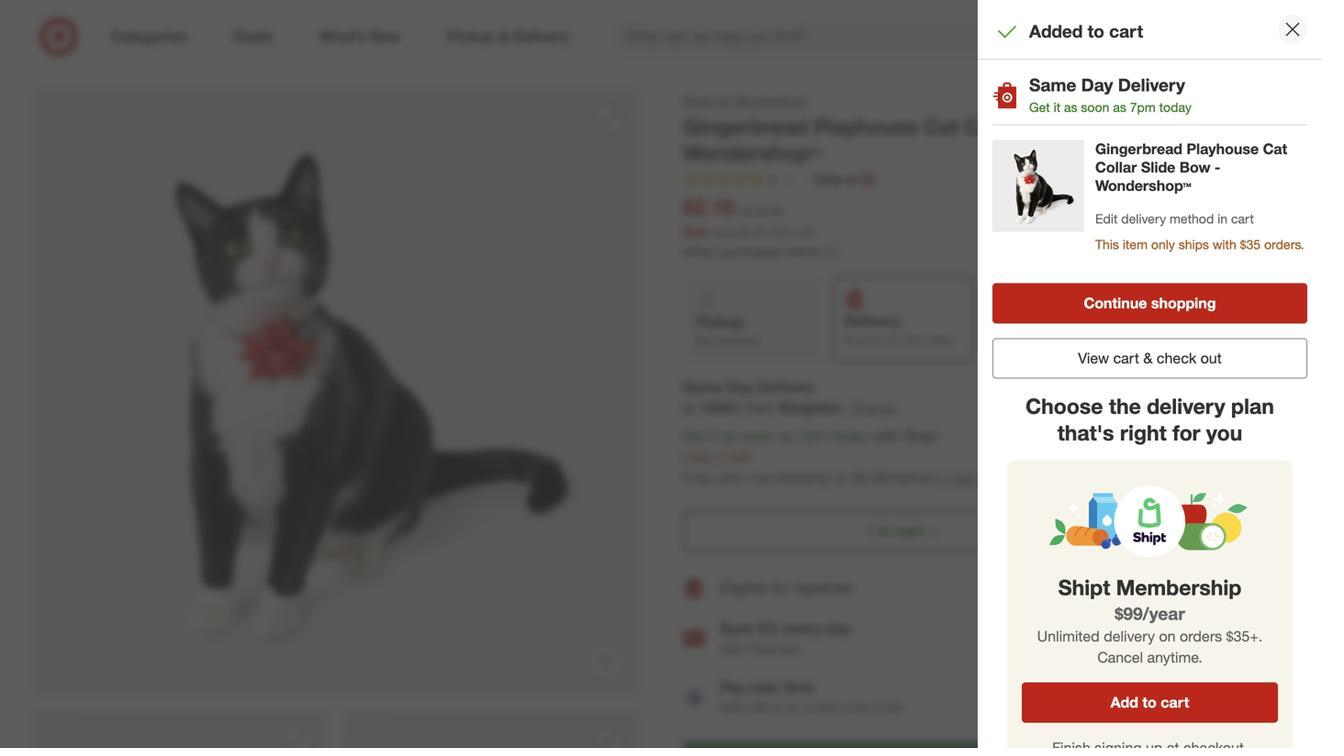 Task type: vqa. For each thing, say whether or not it's contained in the screenshot.
York, within the 237 W 42Nd St, New York, Ny 10036-7201 Open Today: 8:00Am - 11:00Pm 212-884-2217
no



Task type: locate. For each thing, give the bounding box(es) containing it.
shipt up $9.99/delivery
[[904, 427, 938, 445]]

with down in on the right top of page
[[1213, 237, 1236, 253]]

1 vertical spatial same
[[683, 378, 723, 396]]

collar inside the gingerbread playhouse cat collar slide bow - wondershop™
[[1095, 158, 1137, 176]]

1 vertical spatial cat
[[1263, 140, 1287, 158]]

0 horizontal spatial for
[[771, 579, 789, 597]]

delivery up the cancel
[[1104, 628, 1155, 645]]

0 horizontal spatial to
[[683, 399, 696, 417]]

it inside same day delivery get it as soon as 7pm today
[[1054, 99, 1061, 115]]

add
[[1236, 581, 1256, 595], [1111, 694, 1138, 712]]

add item
[[1236, 581, 1281, 595]]

0 vertical spatial add
[[1236, 581, 1256, 595]]

add inside add item button
[[1236, 581, 1256, 595]]

kingston
[[779, 399, 842, 417]]

2 horizontal spatial delivery
[[1118, 74, 1185, 95]]

learn more button
[[948, 468, 1015, 489]]

0 horizontal spatial 7pm
[[798, 427, 828, 445]]

1 horizontal spatial wondershop™
[[1095, 177, 1191, 195]]

with
[[1213, 237, 1236, 253], [873, 427, 900, 445], [716, 469, 743, 487]]

item up "$35+."
[[1259, 581, 1281, 595]]

advertisement region
[[18, 0, 1304, 34], [683, 742, 1289, 748]]

search button
[[1059, 17, 1103, 61]]

1 horizontal spatial soon
[[860, 333, 884, 347]]

0 vertical spatial today
[[1159, 99, 1192, 115]]

2 horizontal spatial to
[[1142, 694, 1157, 712]]

1 horizontal spatial for
[[1173, 420, 1200, 446]]

wondershop™ up 6 link
[[683, 140, 821, 166]]

cart left &
[[1113, 349, 1139, 367]]

when purchased online
[[683, 244, 819, 260]]

day
[[1081, 74, 1113, 95], [727, 378, 754, 396]]

add item button
[[1211, 573, 1289, 603]]

1 vertical spatial today
[[927, 333, 955, 347]]

today down change button
[[832, 427, 869, 445]]

it up 2
[[711, 427, 719, 445]]

1 vertical spatial for
[[771, 579, 789, 597]]

cart
[[1109, 21, 1143, 42], [1231, 211, 1254, 227], [1113, 349, 1139, 367], [1161, 694, 1189, 712]]

on inside pay over time with affirm on orders over $100
[[786, 700, 801, 716]]

only left at
[[814, 171, 842, 187]]

cat
[[924, 114, 959, 140], [1263, 140, 1287, 158]]

0 vertical spatial soon
[[1081, 99, 1109, 115]]

it down the search button at the right of the page
[[1054, 99, 1061, 115]]

1 available from the left
[[717, 334, 759, 348]]

playhouse
[[814, 114, 918, 140], [1187, 140, 1259, 158]]

from kingston
[[745, 399, 842, 417]]

2 horizontal spatial with
[[1213, 237, 1236, 253]]

17
[[1268, 19, 1278, 30]]

2 horizontal spatial 7pm
[[1130, 99, 1156, 115]]

shipt membership $99/year unlimited delivery on orders $35+. cancel anytime.
[[1037, 575, 1263, 666]]

target link
[[33, 54, 68, 70]]

1 vertical spatial wondershop™
[[1095, 177, 1191, 195]]

slide up gingerbread playhouse cat collar slide bow - wondershop™ 'image' in the right top of the page
[[1031, 114, 1080, 140]]

0 vertical spatial it
[[1054, 99, 1061, 115]]

available
[[717, 334, 759, 348], [1015, 334, 1058, 348]]

get down added
[[1029, 99, 1050, 115]]

bow inside shop all wondershop gingerbread playhouse cat collar slide bow - wondershop™
[[1086, 114, 1131, 140]]

not for shipping
[[995, 334, 1012, 348]]

delivery up you
[[1147, 393, 1225, 419]]

0 vertical spatial shipt
[[904, 427, 938, 445]]

orders for membership
[[1180, 628, 1222, 645]]

1 vertical spatial bow
[[1180, 158, 1211, 176]]

it
[[1054, 99, 1061, 115], [711, 427, 719, 445]]

same
[[1029, 74, 1076, 95], [683, 378, 723, 396]]

item inside button
[[1259, 581, 1281, 595]]

day up '12401'
[[727, 378, 754, 396]]

1 horizontal spatial bow
[[1180, 158, 1211, 176]]

1 horizontal spatial with
[[873, 427, 900, 445]]

1 vertical spatial orders
[[804, 700, 841, 716]]

1 horizontal spatial same
[[1029, 74, 1076, 95]]

- inside the gingerbread playhouse cat collar slide bow - wondershop™
[[1215, 158, 1221, 176]]

available inside pickup not available
[[717, 334, 759, 348]]

same down added
[[1029, 74, 1076, 95]]

2 vertical spatial to
[[1142, 694, 1157, 712]]

the
[[1109, 393, 1141, 419]]

delivery inside same day delivery get it as soon as 7pm today
[[1118, 74, 1185, 95]]

for right eligible
[[771, 579, 789, 597]]

soon up the left
[[742, 427, 775, 445]]

to left '12401'
[[683, 399, 696, 417]]

2 vertical spatial soon
[[742, 427, 775, 445]]

1 vertical spatial to
[[683, 399, 696, 417]]

delivery down added to cart
[[1118, 74, 1185, 95]]

cat inside the gingerbread playhouse cat collar slide bow - wondershop™
[[1263, 140, 1287, 158]]

pickup
[[696, 313, 744, 331]]

not inside pickup not available
[[696, 334, 714, 348]]

over
[[749, 679, 780, 697], [845, 700, 870, 716]]

soon down the search button at the right of the page
[[1081, 99, 1109, 115]]

affirm
[[749, 700, 783, 716]]

1 horizontal spatial slide
[[1141, 158, 1175, 176]]

0 horizontal spatial cat
[[924, 114, 959, 140]]

0 horizontal spatial gingerbread
[[683, 114, 808, 140]]

with inside pay over time with affirm on orders over $100
[[720, 700, 745, 716]]

1 vertical spatial with
[[873, 427, 900, 445]]

collar up gingerbread playhouse cat collar slide bow - wondershop™ 'image' in the right top of the page
[[965, 114, 1025, 140]]

with down 2
[[716, 469, 743, 487]]

wondershop™ up the edit delivery method in cart
[[1095, 177, 1191, 195]]

1 horizontal spatial playhouse
[[1187, 140, 1259, 158]]

item left only
[[1123, 237, 1148, 253]]

delivery
[[1121, 211, 1166, 227], [1147, 393, 1225, 419], [1104, 628, 1155, 645]]

with down change button
[[873, 427, 900, 445]]

1 vertical spatial delivery
[[1147, 393, 1225, 419]]

available down shipping on the right of page
[[1015, 334, 1058, 348]]

&
[[1143, 349, 1153, 367]]

/
[[72, 54, 76, 70]]

1 horizontal spatial day
[[1081, 74, 1113, 95]]

to down 'anytime.'
[[1142, 694, 1157, 712]]

add up "$35+."
[[1236, 581, 1256, 595]]

7pm inside delivery as soon as 7pm today
[[902, 333, 924, 347]]

day for same day delivery get it as soon as 7pm today
[[1081, 74, 1113, 95]]

available for shipping
[[1015, 334, 1058, 348]]

7pm down kingston
[[798, 427, 828, 445]]

only
[[814, 171, 842, 187], [683, 448, 713, 466]]

soon inside get it as soon as 7pm today with shipt only 2 left free with membership or $9.99/delivery learn more
[[742, 427, 775, 445]]

orders inside pay over time with affirm on orders over $100
[[804, 700, 841, 716]]

collar inside shop all wondershop gingerbread playhouse cat collar slide bow - wondershop™
[[965, 114, 1025, 140]]

1 vertical spatial only
[[683, 448, 713, 466]]

0 horizontal spatial -
[[1136, 114, 1145, 140]]

to
[[1088, 21, 1104, 42], [683, 399, 696, 417], [1142, 694, 1157, 712]]

1 vertical spatial item
[[1259, 581, 1281, 595]]

day inside same day delivery get it as soon as 7pm today
[[1081, 74, 1113, 95]]

2 vertical spatial delivery
[[758, 378, 814, 396]]

anytime.
[[1147, 648, 1202, 666]]

0 horizontal spatial bow
[[1086, 114, 1131, 140]]

available inside shipping not available
[[1015, 334, 1058, 348]]

only at
[[814, 171, 857, 187]]

get
[[1029, 99, 1050, 115], [683, 427, 707, 445]]

today inside get it as soon as 7pm today with shipt only 2 left free with membership or $9.99/delivery learn more
[[832, 427, 869, 445]]

$2.10 reg $3.00 sale save $ 0.90 ( 30 % off )
[[683, 194, 813, 239]]

playhouse up at
[[814, 114, 918, 140]]

0 vertical spatial with
[[1213, 237, 1236, 253]]

pickup not available
[[696, 313, 759, 348]]

0 horizontal spatial not
[[696, 334, 714, 348]]

gingerbread playhouse cat collar slide bow - wondershop&#8482;, 1 of 4 image
[[33, 90, 639, 695]]

bow inside the gingerbread playhouse cat collar slide bow - wondershop™
[[1180, 158, 1211, 176]]

only up free
[[683, 448, 713, 466]]

when
[[683, 244, 716, 260]]

0 horizontal spatial delivery
[[758, 378, 814, 396]]

cart down 'anytime.'
[[1161, 694, 1189, 712]]

shipt up unlimited
[[1058, 575, 1110, 601]]

plan
[[1231, 393, 1274, 419]]

0 vertical spatial to
[[1088, 21, 1104, 42]]

today up the gingerbread playhouse cat collar slide bow - wondershop™ at the right of the page
[[1159, 99, 1192, 115]]

- inside shop all wondershop gingerbread playhouse cat collar slide bow - wondershop™
[[1136, 114, 1145, 140]]

0 vertical spatial cat
[[924, 114, 959, 140]]

-
[[1136, 114, 1145, 140], [1215, 158, 1221, 176]]

1 horizontal spatial item
[[1259, 581, 1281, 595]]

with down save
[[720, 641, 745, 657]]

0 vertical spatial delivery
[[1121, 211, 1166, 227]]

playhouse up in on the right top of page
[[1187, 140, 1259, 158]]

collar up 'edit'
[[1095, 158, 1137, 176]]

today left shipping not available
[[927, 333, 955, 347]]

6 link
[[683, 170, 795, 191]]

)
[[810, 225, 813, 239]]

2 with from the top
[[720, 700, 745, 716]]

2 vertical spatial 7pm
[[798, 427, 828, 445]]

shipping not available
[[995, 313, 1058, 348]]

1 vertical spatial slide
[[1141, 158, 1175, 176]]

0 horizontal spatial get
[[683, 427, 707, 445]]

on up 'anytime.'
[[1159, 628, 1176, 645]]

1 horizontal spatial get
[[1029, 99, 1050, 115]]

or
[[834, 469, 848, 487]]

1 vertical spatial day
[[727, 378, 754, 396]]

slide up the edit delivery method in cart
[[1141, 158, 1175, 176]]

add to cart button
[[1022, 683, 1278, 723]]

7pm
[[1130, 99, 1156, 115], [902, 333, 924, 347], [798, 427, 828, 445]]

0 vertical spatial on
[[1159, 628, 1176, 645]]

0 vertical spatial same
[[1029, 74, 1076, 95]]

1 not from the left
[[696, 334, 714, 348]]

0 vertical spatial item
[[1123, 237, 1148, 253]]

0 horizontal spatial playhouse
[[814, 114, 918, 140]]

day for same day delivery
[[727, 378, 754, 396]]

- up the gingerbread playhouse cat collar slide bow - wondershop™ at the right of the page
[[1136, 114, 1145, 140]]

slide
[[1031, 114, 1080, 140], [1141, 158, 1175, 176]]

to for add
[[1142, 694, 1157, 712]]

30
[[772, 225, 784, 239]]

1 vertical spatial it
[[711, 427, 719, 445]]

get inside same day delivery get it as soon as 7pm today
[[1029, 99, 1050, 115]]

soon inside same day delivery get it as soon as 7pm today
[[1081, 99, 1109, 115]]

dialog
[[978, 0, 1322, 748]]

2 available from the left
[[1015, 334, 1058, 348]]

orders.
[[1264, 237, 1304, 253]]

7pm up the gingerbread playhouse cat collar slide bow - wondershop™ at the right of the page
[[1130, 99, 1156, 115]]

$2.10
[[683, 194, 734, 220]]

same for same day delivery get it as soon as 7pm today
[[1029, 74, 1076, 95]]

as right as in the top right of the page
[[888, 333, 899, 347]]

shipt inside get it as soon as 7pm today with shipt only 2 left free with membership or $9.99/delivery learn more
[[904, 427, 938, 445]]

0 horizontal spatial same
[[683, 378, 723, 396]]

1 vertical spatial with
[[720, 700, 745, 716]]

to right added
[[1088, 21, 1104, 42]]

on inside shipt membership $99/year unlimited delivery on orders $35+. cancel anytime.
[[1159, 628, 1176, 645]]

reg
[[738, 204, 754, 218]]

1 horizontal spatial delivery
[[844, 312, 901, 330]]

added to cart
[[1029, 21, 1143, 42]]

image gallery element
[[33, 90, 639, 748]]

0 vertical spatial over
[[749, 679, 780, 697]]

0 horizontal spatial today
[[832, 427, 869, 445]]

gingerbread down same day delivery get it as soon as 7pm today at the right top
[[1095, 140, 1182, 158]]

delivery up from kingston
[[758, 378, 814, 396]]

0 vertical spatial get
[[1029, 99, 1050, 115]]

add down the cancel
[[1111, 694, 1138, 712]]

What can we help you find? suggestions appear below search field
[[614, 17, 1071, 57]]

shipt
[[904, 427, 938, 445], [1058, 575, 1110, 601]]

0 horizontal spatial it
[[711, 427, 719, 445]]

added
[[1029, 21, 1083, 42]]

orders down 'time'
[[804, 700, 841, 716]]

0 horizontal spatial shipt
[[904, 427, 938, 445]]

delivery
[[1118, 74, 1185, 95], [844, 312, 901, 330], [758, 378, 814, 396]]

0 vertical spatial orders
[[1180, 628, 1222, 645]]

- up in on the right top of page
[[1215, 158, 1221, 176]]

2 horizontal spatial soon
[[1081, 99, 1109, 115]]

only
[[1151, 237, 1175, 253]]

bow
[[1086, 114, 1131, 140], [1180, 158, 1211, 176]]

1 horizontal spatial collar
[[1095, 158, 1137, 176]]

gingerbread playhouse cat collar slide bow - wondershop™
[[1095, 140, 1287, 195]]

1 vertical spatial -
[[1215, 158, 1221, 176]]

2 horizontal spatial today
[[1159, 99, 1192, 115]]

1 horizontal spatial only
[[814, 171, 842, 187]]

1 horizontal spatial today
[[927, 333, 955, 347]]

get down to 12401
[[683, 427, 707, 445]]

orders inside shipt membership $99/year unlimited delivery on orders $35+. cancel anytime.
[[1180, 628, 1222, 645]]

7pm right as in the top right of the page
[[902, 333, 924, 347]]

1 vertical spatial on
[[786, 700, 801, 716]]

check
[[1157, 349, 1196, 367]]

1 horizontal spatial 7pm
[[902, 333, 924, 347]]

0 vertical spatial playhouse
[[814, 114, 918, 140]]

1 vertical spatial delivery
[[844, 312, 901, 330]]

0 vertical spatial -
[[1136, 114, 1145, 140]]

soon right as in the top right of the page
[[860, 333, 884, 347]]

as
[[1064, 99, 1077, 115], [1113, 99, 1126, 115], [888, 333, 899, 347], [723, 427, 738, 445], [779, 427, 794, 445]]

edit
[[1095, 211, 1118, 227]]

0 horizontal spatial on
[[786, 700, 801, 716]]

6
[[769, 171, 777, 187]]

not down pickup
[[696, 334, 714, 348]]

for
[[1173, 420, 1200, 446], [771, 579, 789, 597]]

1 with from the top
[[720, 641, 745, 657]]

view cart & check out link
[[992, 338, 1307, 379]]

delivery as soon as 7pm today
[[844, 312, 955, 347]]

1 horizontal spatial available
[[1015, 334, 1058, 348]]

0 horizontal spatial item
[[1123, 237, 1148, 253]]

not inside shipping not available
[[995, 334, 1012, 348]]

with
[[720, 641, 745, 657], [720, 700, 745, 716]]

gingerbread down the all
[[683, 114, 808, 140]]

0 horizontal spatial add
[[1111, 694, 1138, 712]]

2 vertical spatial delivery
[[1104, 628, 1155, 645]]

1 vertical spatial 7pm
[[902, 333, 924, 347]]

today inside delivery as soon as 7pm today
[[927, 333, 955, 347]]

available down pickup
[[717, 334, 759, 348]]

add inside add to cart button
[[1111, 694, 1138, 712]]

1 horizontal spatial gingerbread
[[1095, 140, 1182, 158]]

1 vertical spatial playhouse
[[1187, 140, 1259, 158]]

0 horizontal spatial over
[[749, 679, 780, 697]]

on down 'time'
[[786, 700, 801, 716]]

view
[[1078, 349, 1109, 367]]

0 vertical spatial day
[[1081, 74, 1113, 95]]

delivery up only
[[1121, 211, 1166, 227]]

1 vertical spatial gingerbread
[[1095, 140, 1182, 158]]

with down pay
[[720, 700, 745, 716]]

not for pickup
[[696, 334, 714, 348]]

over up "affirm"
[[749, 679, 780, 697]]

0 vertical spatial gingerbread
[[683, 114, 808, 140]]

0 horizontal spatial wondershop™
[[683, 140, 821, 166]]

delivery up as in the top right of the page
[[844, 312, 901, 330]]

same inside same day delivery get it as soon as 7pm today
[[1029, 74, 1076, 95]]

$99/year
[[1115, 603, 1185, 624]]

1 vertical spatial collar
[[1095, 158, 1137, 176]]

over left $100
[[845, 700, 870, 716]]

item
[[1123, 237, 1148, 253], [1259, 581, 1281, 595]]

to inside add to cart button
[[1142, 694, 1157, 712]]

0 horizontal spatial available
[[717, 334, 759, 348]]

day down the search button at the right of the page
[[1081, 74, 1113, 95]]

as up the left
[[723, 427, 738, 445]]

orders
[[1180, 628, 1222, 645], [804, 700, 841, 716]]

not down shipping on the right of page
[[995, 334, 1012, 348]]

0 horizontal spatial slide
[[1031, 114, 1080, 140]]

get inside get it as soon as 7pm today with shipt only 2 left free with membership or $9.99/delivery learn more
[[683, 427, 707, 445]]

orders for over
[[804, 700, 841, 716]]

1 horizontal spatial add
[[1236, 581, 1256, 595]]

1 vertical spatial add
[[1111, 694, 1138, 712]]

2 not from the left
[[995, 334, 1012, 348]]

same up to 12401
[[683, 378, 723, 396]]

0 vertical spatial bow
[[1086, 114, 1131, 140]]

orders up 'anytime.'
[[1180, 628, 1222, 645]]

same for same day delivery
[[683, 378, 723, 396]]

1 horizontal spatial orders
[[1180, 628, 1222, 645]]

0 horizontal spatial orders
[[804, 700, 841, 716]]

cart inside button
[[1161, 694, 1189, 712]]

for left you
[[1173, 420, 1200, 446]]



Task type: describe. For each thing, give the bounding box(es) containing it.
continue shopping button
[[992, 283, 1307, 324]]

only inside get it as soon as 7pm today with shipt only 2 left free with membership or $9.99/delivery learn more
[[683, 448, 713, 466]]

$3.00
[[757, 204, 784, 218]]

learn
[[949, 470, 981, 486]]

eligible for registries
[[720, 579, 853, 597]]

as down added to cart
[[1113, 99, 1126, 115]]

cancel
[[1097, 648, 1143, 666]]

on for membership
[[1159, 628, 1176, 645]]

this
[[1095, 237, 1119, 253]]

gingerbread playhouse cat collar slide bow - wondershop&#8482;, 2 of 4 image
[[33, 710, 329, 748]]

$35+.
[[1226, 628, 1263, 645]]

at
[[845, 171, 857, 187]]

delivery inside choose the delivery plan that's right for you
[[1147, 393, 1225, 419]]

gingerbread inside shop all wondershop gingerbread playhouse cat collar slide bow - wondershop™
[[683, 114, 808, 140]]

save
[[720, 620, 753, 638]]

$
[[739, 225, 744, 239]]

get it as soon as 7pm today with shipt only 2 left free with membership or $9.99/delivery learn more
[[683, 427, 1014, 487]]

delivery inside delivery as soon as 7pm today
[[844, 312, 901, 330]]

membership
[[748, 469, 830, 487]]

12401
[[700, 399, 741, 417]]

shopping
[[1151, 294, 1216, 312]]

same day delivery get it as soon as 7pm today
[[1029, 74, 1192, 115]]

dialog containing choose the delivery plan
[[978, 0, 1322, 748]]

method
[[1170, 211, 1214, 227]]

as down from kingston
[[779, 427, 794, 445]]

17 link
[[1245, 17, 1285, 57]]

ships
[[1179, 237, 1209, 253]]

in
[[1218, 211, 1228, 227]]

right
[[1120, 420, 1167, 446]]

unlimited
[[1037, 628, 1100, 645]]

1 vertical spatial advertisement region
[[683, 742, 1289, 748]]

pets
[[80, 54, 105, 70]]

item for this
[[1123, 237, 1148, 253]]

5%
[[758, 620, 780, 638]]

0 vertical spatial advertisement region
[[18, 0, 1304, 34]]

out
[[1201, 349, 1222, 367]]

delivery for same day delivery get it as soon as 7pm today
[[1118, 74, 1185, 95]]

choose the delivery plan that's right for you
[[1026, 393, 1274, 446]]

shipping
[[995, 313, 1056, 331]]

target
[[33, 54, 68, 70]]

7pm inside get it as soon as 7pm today with shipt only 2 left free with membership or $9.99/delivery learn more
[[798, 427, 828, 445]]

change
[[851, 400, 896, 416]]

wondershop™ inside the gingerbread playhouse cat collar slide bow - wondershop™
[[1095, 177, 1191, 195]]

add for add item
[[1236, 581, 1256, 595]]

search
[[1059, 29, 1103, 47]]

pay
[[720, 679, 745, 697]]

delivery inside shipt membership $99/year unlimited delivery on orders $35+. cancel anytime.
[[1104, 628, 1155, 645]]

gingerbread playhouse cat collar slide bow - wondershop™ image
[[992, 140, 1084, 232]]

save 5% every day with redcard
[[720, 620, 851, 657]]

sale
[[683, 223, 709, 239]]

more
[[985, 470, 1014, 486]]

this item only ships with $35 orders.
[[1095, 237, 1304, 253]]

shipt inside shipt membership $99/year unlimited delivery on orders $35+. cancel anytime.
[[1058, 575, 1110, 601]]

shop
[[683, 93, 714, 109]]

gingerbread playhouse cat collar slide bow - wondershop&#8482;, 3 of 4 image
[[343, 710, 639, 748]]

(
[[769, 225, 772, 239]]

%
[[784, 225, 794, 239]]

purchased
[[720, 244, 781, 260]]

you
[[1206, 420, 1242, 446]]

cat inside shop all wondershop gingerbread playhouse cat collar slide bow - wondershop™
[[924, 114, 959, 140]]

wondershop
[[733, 93, 807, 109]]

$100
[[873, 700, 901, 716]]

membership
[[1116, 575, 1242, 601]]

delivery for same day delivery
[[758, 378, 814, 396]]

on for over
[[786, 700, 801, 716]]

registries
[[793, 579, 853, 597]]

with inside save 5% every day with redcard
[[720, 641, 745, 657]]

save
[[713, 225, 736, 239]]

as down the search button at the right of the page
[[1064, 99, 1077, 115]]

eligible
[[720, 579, 767, 597]]

choose
[[1026, 393, 1103, 419]]

continue
[[1084, 294, 1147, 312]]

add for add to cart
[[1111, 694, 1138, 712]]

today inside same day delivery get it as soon as 7pm today
[[1159, 99, 1192, 115]]

$35
[[1240, 237, 1261, 253]]

change button
[[850, 398, 897, 419]]

edit delivery method in cart
[[1095, 211, 1254, 227]]

add to cart
[[1111, 694, 1189, 712]]

wondershop™ inside shop all wondershop gingerbread playhouse cat collar slide bow - wondershop™
[[683, 140, 821, 166]]

as inside delivery as soon as 7pm today
[[888, 333, 899, 347]]

item for add
[[1259, 581, 1281, 595]]

it inside get it as soon as 7pm today with shipt only 2 left free with membership or $9.99/delivery learn more
[[711, 427, 719, 445]]

playhouse inside the gingerbread playhouse cat collar slide bow - wondershop™
[[1187, 140, 1259, 158]]

slide inside shop all wondershop gingerbread playhouse cat collar slide bow - wondershop™
[[1031, 114, 1080, 140]]

soon inside delivery as soon as 7pm today
[[860, 333, 884, 347]]

free
[[683, 469, 712, 487]]

shop all wondershop gingerbread playhouse cat collar slide bow - wondershop™
[[683, 93, 1145, 166]]

slide inside the gingerbread playhouse cat collar slide bow - wondershop™
[[1141, 158, 1175, 176]]

every
[[784, 620, 822, 638]]

view cart & check out
[[1078, 349, 1222, 367]]

playhouse inside shop all wondershop gingerbread playhouse cat collar slide bow - wondershop™
[[814, 114, 918, 140]]

7pm inside same day delivery get it as soon as 7pm today
[[1130, 99, 1156, 115]]

target / pets
[[33, 54, 105, 70]]

redcard
[[749, 641, 800, 657]]

0 vertical spatial only
[[814, 171, 842, 187]]

day
[[826, 620, 851, 638]]

time
[[784, 679, 814, 697]]

1 horizontal spatial over
[[845, 700, 870, 716]]

gingerbread inside the gingerbread playhouse cat collar slide bow - wondershop™
[[1095, 140, 1182, 158]]

to for added
[[1088, 21, 1104, 42]]

all
[[717, 93, 730, 109]]

2
[[717, 448, 725, 466]]

cart right the search
[[1109, 21, 1143, 42]]

0.90
[[744, 225, 765, 239]]

available for pickup
[[717, 334, 759, 348]]

pay over time with affirm on orders over $100
[[720, 679, 901, 716]]

that's
[[1057, 420, 1114, 446]]

online
[[785, 244, 819, 260]]

for inside choose the delivery plan that's right for you
[[1173, 420, 1200, 446]]

as
[[844, 333, 857, 347]]

same day delivery
[[683, 378, 814, 396]]

left
[[729, 448, 750, 466]]

cart right in on the right top of page
[[1231, 211, 1254, 227]]

$9.99/delivery
[[852, 469, 944, 487]]

to 12401
[[683, 399, 741, 417]]

0 horizontal spatial with
[[716, 469, 743, 487]]



